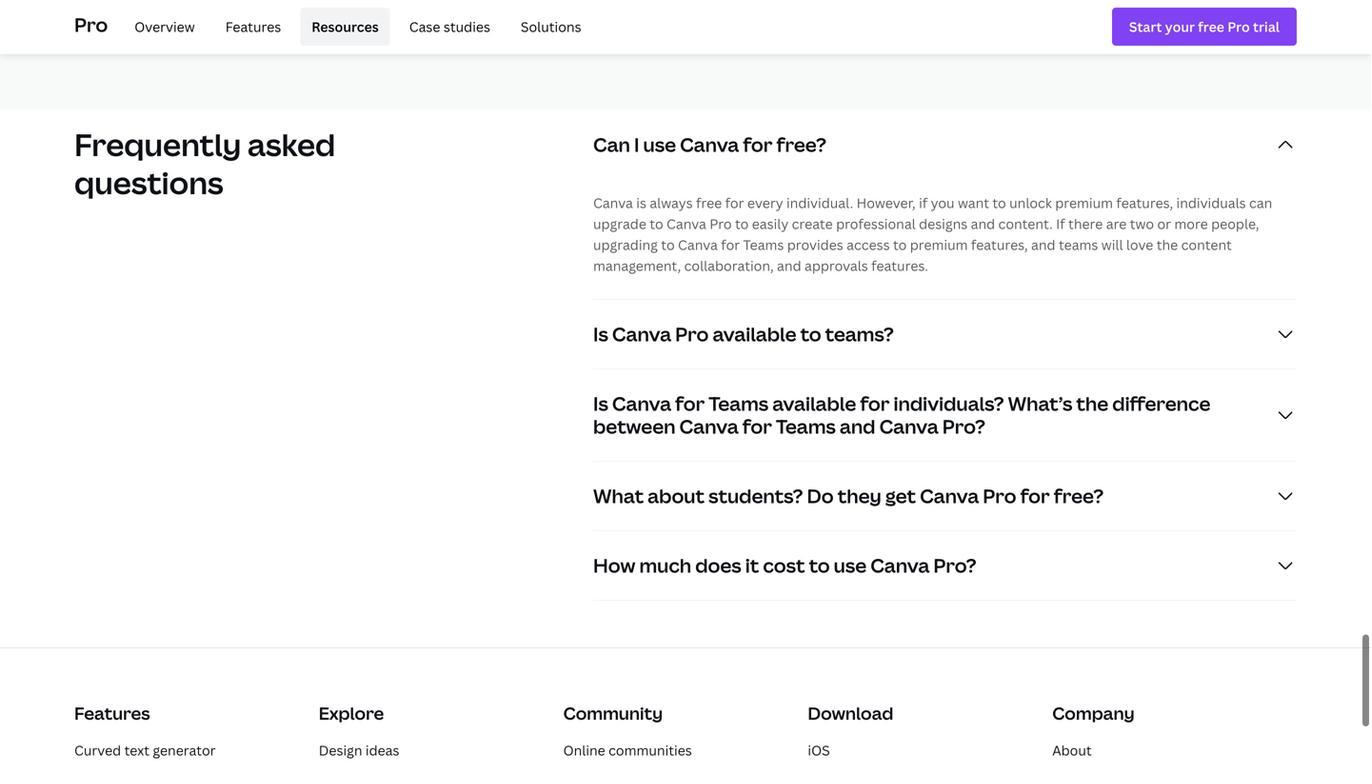 Task type: describe. For each thing, give the bounding box(es) containing it.
and down want
[[971, 215, 995, 233]]

teams?
[[825, 321, 894, 347]]

approvals
[[805, 256, 868, 274]]

what about students? do they get canva pro for free?
[[593, 483, 1104, 509]]

management,
[[593, 256, 681, 274]]

resources
[[312, 17, 379, 36]]

easily
[[752, 215, 789, 233]]

upgrading
[[593, 235, 658, 254]]

text
[[124, 741, 150, 760]]

get
[[885, 483, 916, 509]]

however,
[[857, 194, 916, 212]]

0 horizontal spatial free?
[[777, 131, 826, 157]]

features link
[[214, 8, 293, 46]]

0 horizontal spatial premium
[[910, 235, 968, 254]]

canva is always free for every individual. however, if you want to unlock premium features, individuals can upgrade to canva pro to easily create professional designs and content. if there are two or more people, upgrading to canva for teams provides access to premium features, and teams will love the content management, collaboration, and approvals features.
[[593, 194, 1273, 274]]

features.
[[871, 256, 928, 274]]

always
[[650, 194, 693, 212]]

access
[[847, 235, 890, 254]]

more
[[1175, 215, 1208, 233]]

case studies link
[[398, 8, 502, 46]]

pro? inside how much does it cost to use canva pro? "dropdown button"
[[934, 552, 977, 578]]

to down always
[[650, 215, 663, 233]]

to right want
[[993, 194, 1006, 212]]

how much does it cost to use canva pro? button
[[593, 531, 1297, 600]]

community
[[563, 702, 663, 725]]

designs
[[919, 215, 968, 233]]

features inside pro element
[[225, 17, 281, 36]]

can i use canva for free?
[[593, 131, 826, 157]]

professional
[[836, 215, 916, 233]]

is
[[636, 194, 647, 212]]

individuals?
[[894, 390, 1004, 416]]

for up collaboration,
[[721, 235, 740, 254]]

available inside "is canva for teams available for individuals? what's the difference between canva for teams and canva pro?"
[[772, 390, 856, 416]]

solutions
[[521, 17, 581, 36]]

case studies
[[409, 17, 490, 36]]

individuals
[[1177, 194, 1246, 212]]

design ideas link
[[319, 741, 399, 760]]

online communities link
[[563, 741, 692, 760]]

you
[[931, 194, 955, 212]]

pro element
[[74, 0, 1297, 53]]

to inside 'dropdown button'
[[800, 321, 821, 347]]

and inside "is canva for teams available for individuals? what's the difference between canva for teams and canva pro?"
[[840, 413, 876, 439]]

generator
[[153, 741, 216, 760]]

overview
[[134, 17, 195, 36]]

they
[[838, 483, 882, 509]]

two
[[1130, 215, 1154, 233]]

pro? inside "is canva for teams available for individuals? what's the difference between canva for teams and canva pro?"
[[943, 413, 986, 439]]

pro inside what about students? do they get canva pro for free? dropdown button
[[983, 483, 1017, 509]]

the inside canva is always free for every individual. however, if you want to unlock premium features, individuals can upgrade to canva pro to easily create professional designs and content. if there are two or more people, upgrading to canva for teams provides access to premium features, and teams will love the content management, collaboration, and approvals features.
[[1157, 235, 1178, 254]]

curved text generator link
[[74, 741, 216, 760]]

free
[[696, 194, 722, 212]]

and down provides
[[777, 256, 801, 274]]

is canva for teams available for individuals? what's the difference between canva for teams and canva pro? button
[[593, 369, 1297, 461]]

to inside "dropdown button"
[[809, 552, 830, 578]]

for right free
[[725, 194, 744, 212]]

is for is canva pro available to teams?
[[593, 321, 608, 347]]

online
[[563, 741, 605, 760]]

use inside "dropdown button"
[[834, 552, 867, 578]]

much
[[639, 552, 691, 578]]

if
[[1056, 215, 1065, 233]]

is canva pro available to teams? button
[[593, 300, 1297, 368]]

solutions link
[[509, 8, 593, 46]]

can
[[1249, 194, 1273, 212]]

every
[[747, 194, 783, 212]]

1 horizontal spatial premium
[[1055, 194, 1113, 212]]

explore
[[319, 702, 384, 725]]

is canva for teams available for individuals? what's the difference between canva for teams and canva pro?
[[593, 390, 1211, 439]]

overview link
[[123, 8, 206, 46]]

collaboration,
[[684, 256, 774, 274]]



Task type: locate. For each thing, give the bounding box(es) containing it.
0 vertical spatial the
[[1157, 235, 1178, 254]]

the
[[1157, 235, 1178, 254], [1076, 390, 1109, 416]]

i
[[634, 131, 639, 157]]

teams
[[1059, 235, 1098, 254]]

the right what's
[[1076, 390, 1109, 416]]

is up what
[[593, 390, 608, 416]]

canva inside "dropdown button"
[[871, 552, 930, 578]]

0 vertical spatial use
[[643, 131, 676, 157]]

studies
[[444, 17, 490, 36]]

for
[[743, 131, 773, 157], [725, 194, 744, 212], [721, 235, 740, 254], [675, 390, 705, 416], [860, 390, 890, 416], [743, 413, 772, 439], [1020, 483, 1050, 509]]

frequently
[[74, 124, 241, 165]]

1 vertical spatial features
[[74, 702, 150, 725]]

2 is from the top
[[593, 390, 608, 416]]

available down collaboration,
[[713, 321, 797, 347]]

pro down collaboration,
[[675, 321, 709, 347]]

for up every
[[743, 131, 773, 157]]

use right i
[[643, 131, 676, 157]]

and up the they
[[840, 413, 876, 439]]

frequently asked questions
[[74, 124, 335, 203]]

is canva pro available to teams?
[[593, 321, 894, 347]]

the inside "is canva for teams available for individuals? what's the difference between canva for teams and canva pro?"
[[1076, 390, 1109, 416]]

use right cost
[[834, 552, 867, 578]]

1 vertical spatial available
[[772, 390, 856, 416]]

students?
[[709, 483, 803, 509]]

0 vertical spatial free?
[[777, 131, 826, 157]]

0 vertical spatial features
[[225, 17, 281, 36]]

provides
[[787, 235, 843, 254]]

premium up "there"
[[1055, 194, 1113, 212]]

teams inside canva is always free for every individual. however, if you want to unlock premium features, individuals can upgrade to canva pro to easily create professional designs and content. if there are two or more people, upgrading to canva for teams provides access to premium features, and teams will love the content management, collaboration, and approvals features.
[[743, 235, 784, 254]]

content
[[1181, 235, 1232, 254]]

design
[[319, 741, 362, 760]]

are
[[1106, 215, 1127, 233]]

1 horizontal spatial use
[[834, 552, 867, 578]]

to left easily
[[735, 215, 749, 233]]

premium down designs
[[910, 235, 968, 254]]

individual.
[[787, 194, 853, 212]]

unlock
[[1009, 194, 1052, 212]]

pro
[[74, 11, 108, 37], [710, 215, 732, 233], [675, 321, 709, 347], [983, 483, 1017, 509]]

company
[[1052, 702, 1135, 725]]

pro up how much does it cost to use canva pro? "dropdown button"
[[983, 483, 1017, 509]]

for down teams?
[[860, 390, 890, 416]]

pro inside pro element
[[74, 11, 108, 37]]

about
[[1052, 741, 1092, 760]]

0 vertical spatial pro?
[[943, 413, 986, 439]]

canva inside 'dropdown button'
[[612, 321, 671, 347]]

want
[[958, 194, 989, 212]]

there
[[1068, 215, 1103, 233]]

resources link
[[300, 8, 390, 46]]

what
[[593, 483, 644, 509]]

0 vertical spatial available
[[713, 321, 797, 347]]

1 vertical spatial features,
[[971, 235, 1028, 254]]

upgrade
[[593, 215, 646, 233]]

create
[[792, 215, 833, 233]]

between
[[593, 413, 676, 439]]

0 horizontal spatial features
[[74, 702, 150, 725]]

can i use canva for free? button
[[593, 110, 1297, 179]]

difference
[[1112, 390, 1211, 416]]

to up features.
[[893, 235, 907, 254]]

0 horizontal spatial the
[[1076, 390, 1109, 416]]

1 is from the top
[[593, 321, 608, 347]]

design ideas
[[319, 741, 399, 760]]

it
[[745, 552, 759, 578]]

for up students?
[[743, 413, 772, 439]]

pro inside canva is always free for every individual. however, if you want to unlock premium features, individuals can upgrade to canva pro to easily create professional designs and content. if there are two or more people, upgrading to canva for teams provides access to premium features, and teams will love the content management, collaboration, and approvals features.
[[710, 215, 732, 233]]

communities
[[609, 741, 692, 760]]

is for is canva for teams available for individuals? what's the difference between canva for teams and canva pro?
[[593, 390, 608, 416]]

does
[[695, 552, 742, 578]]

what's
[[1008, 390, 1073, 416]]

menu bar
[[115, 8, 593, 46]]

content.
[[998, 215, 1053, 233]]

pro inside the is canva pro available to teams? 'dropdown button'
[[675, 321, 709, 347]]

for down "is canva pro available to teams?"
[[675, 390, 705, 416]]

features right overview
[[225, 17, 281, 36]]

how
[[593, 552, 636, 578]]

pro?
[[943, 413, 986, 439], [934, 552, 977, 578]]

premium
[[1055, 194, 1113, 212], [910, 235, 968, 254]]

to
[[993, 194, 1006, 212], [650, 215, 663, 233], [735, 215, 749, 233], [661, 235, 675, 254], [893, 235, 907, 254], [800, 321, 821, 347], [809, 552, 830, 578]]

canva
[[680, 131, 739, 157], [593, 194, 633, 212], [667, 215, 706, 233], [678, 235, 718, 254], [612, 321, 671, 347], [612, 390, 671, 416], [679, 413, 739, 439], [879, 413, 939, 439], [920, 483, 979, 509], [871, 552, 930, 578]]

teams down "is canva pro available to teams?"
[[709, 390, 769, 416]]

start your free pro trial image
[[1129, 16, 1280, 37]]

curved
[[74, 741, 121, 760]]

features, up two
[[1116, 194, 1173, 212]]

how much does it cost to use canva pro?
[[593, 552, 977, 578]]

available inside 'dropdown button'
[[713, 321, 797, 347]]

people,
[[1211, 215, 1259, 233]]

love
[[1126, 235, 1154, 254]]

questions
[[74, 162, 223, 203]]

to right cost
[[809, 552, 830, 578]]

is down management,
[[593, 321, 608, 347]]

features,
[[1116, 194, 1173, 212], [971, 235, 1028, 254]]

available down teams?
[[772, 390, 856, 416]]

1 vertical spatial pro?
[[934, 552, 977, 578]]

to up management,
[[661, 235, 675, 254]]

download
[[808, 702, 894, 725]]

0 vertical spatial premium
[[1055, 194, 1113, 212]]

0 horizontal spatial use
[[643, 131, 676, 157]]

cost
[[763, 552, 805, 578]]

0 vertical spatial is
[[593, 321, 608, 347]]

0 horizontal spatial features,
[[971, 235, 1028, 254]]

1 vertical spatial use
[[834, 552, 867, 578]]

is inside "is canva for teams available for individuals? what's the difference between canva for teams and canva pro?"
[[593, 390, 608, 416]]

1 horizontal spatial features
[[225, 17, 281, 36]]

1 vertical spatial the
[[1076, 390, 1109, 416]]

features up curved at bottom
[[74, 702, 150, 725]]

the down or
[[1157, 235, 1178, 254]]

is
[[593, 321, 608, 347], [593, 390, 608, 416]]

what about students? do they get canva pro for free? button
[[593, 462, 1297, 530]]

1 vertical spatial premium
[[910, 235, 968, 254]]

pro? up what about students? do they get canva pro for free? dropdown button
[[943, 413, 986, 439]]

ios link
[[808, 741, 830, 760]]

asked
[[247, 124, 335, 165]]

do
[[807, 483, 834, 509]]

1 horizontal spatial features,
[[1116, 194, 1173, 212]]

and down the content.
[[1031, 235, 1056, 254]]

can
[[593, 131, 630, 157]]

use
[[643, 131, 676, 157], [834, 552, 867, 578]]

for down what's
[[1020, 483, 1050, 509]]

curved text generator
[[74, 741, 216, 760]]

about
[[648, 483, 705, 509]]

will
[[1102, 235, 1123, 254]]

1 horizontal spatial free?
[[1054, 483, 1104, 509]]

features, down the content.
[[971, 235, 1028, 254]]

pro? down what about students? do they get canva pro for free? dropdown button
[[934, 552, 977, 578]]

about link
[[1052, 741, 1092, 760]]

1 horizontal spatial the
[[1157, 235, 1178, 254]]

0 vertical spatial features,
[[1116, 194, 1173, 212]]

teams
[[743, 235, 784, 254], [709, 390, 769, 416], [776, 413, 836, 439]]

teams up do
[[776, 413, 836, 439]]

ios
[[808, 741, 830, 760]]

teams down easily
[[743, 235, 784, 254]]

to left teams?
[[800, 321, 821, 347]]

pro down free
[[710, 215, 732, 233]]

or
[[1157, 215, 1171, 233]]

1 vertical spatial is
[[593, 390, 608, 416]]

features
[[225, 17, 281, 36], [74, 702, 150, 725]]

1 vertical spatial free?
[[1054, 483, 1104, 509]]

pro left overview
[[74, 11, 108, 37]]

menu bar inside pro element
[[115, 8, 593, 46]]

use inside dropdown button
[[643, 131, 676, 157]]

is inside 'dropdown button'
[[593, 321, 608, 347]]

ideas
[[366, 741, 399, 760]]

case
[[409, 17, 440, 36]]

and
[[971, 215, 995, 233], [1031, 235, 1056, 254], [777, 256, 801, 274], [840, 413, 876, 439]]

if
[[919, 194, 928, 212]]

menu bar containing overview
[[115, 8, 593, 46]]

free?
[[777, 131, 826, 157], [1054, 483, 1104, 509]]



Task type: vqa. For each thing, say whether or not it's contained in the screenshot.
Apps 'button'
no



